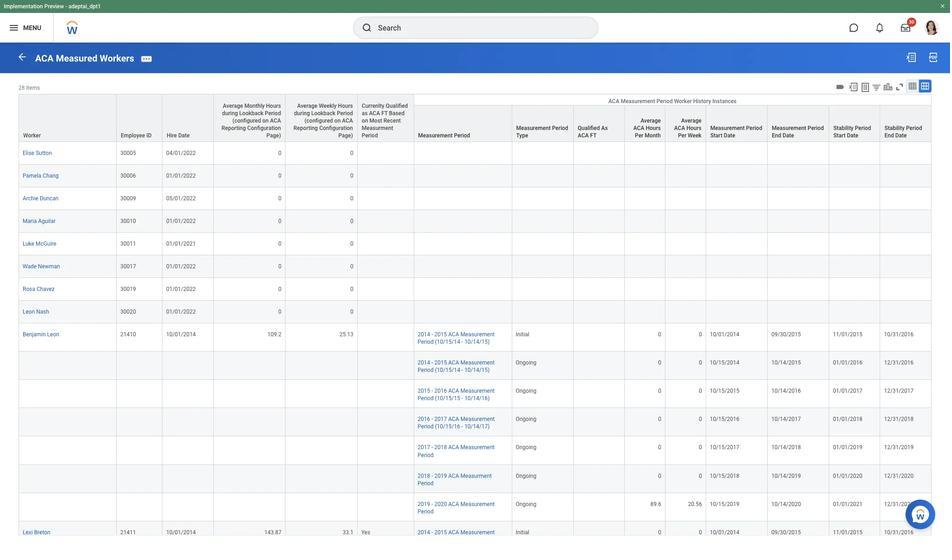 Task type: describe. For each thing, give the bounding box(es) containing it.
on for weekly
[[335, 118, 341, 124]]

lookback for weekly
[[312, 110, 336, 117]]

ongoing for 2019 - 2020 aca measurement period
[[516, 501, 537, 508]]

period inside average weekly hours during lookback period (configured on aca reporting configuration page)
[[337, 110, 353, 117]]

qualified inside the qualified as aca ft
[[578, 125, 600, 131]]

date inside "popup button"
[[178, 132, 190, 139]]

period inside measurement period type
[[552, 125, 569, 131]]

archie duncan link
[[23, 194, 59, 202]]

2018 - 2019 aca measurment period link
[[418, 471, 492, 487]]

30 button
[[896, 18, 917, 38]]

10/14/15) for 25.13
[[465, 339, 490, 345]]

nash
[[36, 309, 49, 315]]

aca measurement period worker history instances
[[609, 98, 737, 105]]

mcguire
[[36, 241, 56, 247]]

implementation preview -   adeptai_dpt1
[[4, 3, 101, 10]]

12/31/2016
[[885, 360, 914, 366]]

reporting for average weekly hours during lookback period (configured on aca reporting configuration page)
[[294, 125, 318, 131]]

on for monthly
[[263, 118, 269, 124]]

0 horizontal spatial 01/01/2021
[[166, 241, 196, 247]]

measurement period type
[[517, 125, 569, 139]]

10/31/2016 for 33.1
[[885, 530, 914, 536]]

as
[[362, 110, 368, 117]]

2016 inside 2015 - 2016 aca measurement period (10/15/15 - 10/14/16)
[[435, 388, 447, 395]]

initial for 25.13
[[516, 332, 530, 338]]

2 (10/15/14 from the top
[[435, 367, 461, 374]]

history
[[694, 98, 712, 105]]

elise
[[23, 150, 34, 156]]

measurement inside 2017 - 2018 aca measurement period
[[461, 445, 495, 451]]

maria aguilar
[[23, 218, 56, 225]]

(10/15/15
[[435, 396, 461, 402]]

aca inside average monthly hours during lookback period (configured on aca reporting configuration page)
[[270, 118, 281, 124]]

30006
[[120, 173, 136, 179]]

- inside 2017 - 2018 aca measurement period
[[432, 445, 433, 451]]

reporting for average monthly hours during lookback period (configured on aca reporting configuration page)
[[222, 125, 246, 131]]

row containing average aca hours per month
[[19, 105, 932, 142]]

measurement inside measurement period start date
[[711, 125, 745, 131]]

as
[[602, 125, 608, 131]]

yes
[[362, 530, 371, 536]]

measurement period start date button
[[707, 106, 768, 142]]

aca inside average aca hours per week
[[675, 125, 686, 131]]

start for measurement period start date
[[711, 132, 723, 139]]

10/15/2015
[[710, 388, 740, 395]]

2017 - 2018 aca measurement period link
[[418, 443, 495, 459]]

rosa chavez
[[23, 286, 55, 293]]

measurement period end date
[[773, 125, 825, 139]]

menu button
[[0, 13, 53, 43]]

weekly
[[319, 103, 337, 109]]

average aca hours per month
[[634, 118, 661, 139]]

period inside popup button
[[657, 98, 673, 105]]

10/14/2015
[[772, 360, 802, 366]]

employee id button
[[117, 94, 162, 142]]

(10/15/14 for 33.1
[[435, 537, 461, 544]]

measurement period start date
[[711, 125, 763, 139]]

05/01/2022
[[166, 195, 196, 202]]

10/14/17)
[[465, 424, 490, 430]]

10/15/2019
[[710, 501, 740, 508]]

01/01/2022 for 30020
[[166, 309, 196, 315]]

measurement inside measurement period type
[[517, 125, 551, 131]]

2018 inside 2018 - 2019 aca measurment period
[[418, 473, 431, 480]]

30020
[[120, 309, 136, 315]]

10/14/2017
[[772, 417, 802, 423]]

aca inside 2015 - 2016 aca measurement period (10/15/15 - 10/14/16)
[[449, 388, 459, 395]]

archie duncan
[[23, 195, 59, 202]]

2016 - 2017 aca measurement period (10/15/16 - 10/14/17)
[[418, 417, 495, 430]]

table image
[[909, 81, 918, 91]]

row containing 2019 - 2020 aca measurement period
[[19, 494, 932, 522]]

2 10/14/15) from the top
[[465, 367, 490, 374]]

average aca hours per week button
[[666, 106, 706, 142]]

01/01/2022 for 30006
[[166, 173, 196, 179]]

1 vertical spatial 01/01/2021
[[834, 501, 863, 508]]

28 items
[[19, 85, 40, 91]]

21411
[[120, 530, 136, 536]]

adeptai_dpt1
[[69, 3, 101, 10]]

currenlty qualified as aca ft based on most recent measurment period
[[362, 103, 408, 139]]

lexi
[[23, 530, 33, 536]]

30010
[[120, 218, 136, 225]]

2015 for row containing 2014 - 2015 aca measurement period (10/15/14 - 10/14/15)
[[435, 360, 447, 366]]

12/31/2018
[[885, 417, 914, 423]]

period inside stability period end date
[[907, 125, 923, 131]]

2019 - 2020 aca measurement period
[[418, 501, 495, 515]]

10/31/2016 for 25.13
[[885, 332, 914, 338]]

2014 for 33.1
[[418, 530, 431, 536]]

2014 - 2015 aca measurement period (10/15/14 - 10/14/15) for 25.13
[[418, 332, 495, 345]]

aca inside 2017 - 2018 aca measurement period
[[449, 445, 459, 451]]

date for measurement period end date
[[783, 132, 795, 139]]

select to filter grid data image
[[872, 82, 882, 92]]

inbox large image
[[902, 23, 911, 32]]

leon nash
[[23, 309, 49, 315]]

start for stability period start date
[[834, 132, 846, 139]]

page) for average weekly hours during lookback period (configured on aca reporting configuration page)
[[339, 132, 353, 139]]

measurement period end date button
[[768, 106, 829, 142]]

row containing aca measurement period worker history instances
[[19, 94, 932, 142]]

ongoing for 2017 - 2018 aca measurement period
[[516, 445, 537, 451]]

pamela
[[23, 173, 41, 179]]

notifications large image
[[876, 23, 885, 32]]

30011
[[120, 241, 136, 247]]

12/31/2017
[[885, 388, 914, 395]]

luke
[[23, 241, 34, 247]]

profile logan mcneil image
[[925, 20, 940, 37]]

89.6
[[651, 501, 662, 508]]

ongoing for 2014 - 2015 aca measurement period (10/15/14 - 10/14/15)
[[516, 360, 537, 366]]

instances
[[713, 98, 737, 105]]

date for measurement period start date
[[724, 132, 736, 139]]

2019 inside 2019 - 2020 aca measurement period
[[418, 501, 431, 508]]

row containing archie duncan
[[19, 187, 932, 210]]

period inside measurement period start date
[[747, 125, 763, 131]]

average for average aca hours per week
[[682, 118, 702, 124]]

2014 for 25.13
[[418, 332, 431, 338]]

01/01/2020
[[834, 473, 863, 480]]

configuration for weekly
[[320, 125, 353, 131]]

ft inside the qualified as aca ft
[[591, 132, 597, 139]]

archie
[[23, 195, 38, 202]]

hours for average aca hours per month
[[646, 125, 661, 131]]

expand table image
[[921, 81, 930, 91]]

search image
[[362, 22, 373, 33]]

ft inside the currenlty qualified as aca ft based on most recent measurment period
[[382, 110, 388, 117]]

stability period start date
[[834, 125, 872, 139]]

2 2014 - 2015 aca measurement period (10/15/14 - 10/14/15) from the top
[[418, 360, 495, 374]]

01/01/2016
[[834, 360, 863, 366]]

2 2014 - 2015 aca measurement period (10/15/14 - 10/14/15) link from the top
[[418, 358, 495, 374]]

30009
[[120, 195, 136, 202]]

page) for average monthly hours during lookback period (configured on aca reporting configuration page)
[[267, 132, 281, 139]]

qualified as aca ft button
[[574, 106, 625, 142]]

type
[[517, 132, 529, 139]]

average for average monthly hours during lookback period (configured on aca reporting configuration page)
[[223, 103, 243, 109]]

ongoing for 2018 - 2019 aca measurment period
[[516, 473, 537, 480]]

- inside 2018 - 2019 aca measurment period
[[432, 473, 433, 480]]

row containing 2014 - 2015 aca measurement period (10/15/14 - 10/14/15)
[[19, 352, 932, 380]]

measurement inside popup button
[[621, 98, 656, 105]]

04/01/2022
[[166, 150, 196, 156]]

row containing 2016 - 2017 aca measurement period (10/15/16 - 10/14/17)
[[19, 409, 932, 437]]

measurement period type button
[[512, 106, 574, 142]]

monthly
[[245, 103, 265, 109]]

measurement period
[[418, 132, 471, 139]]

12/31/2020
[[885, 473, 914, 480]]

fullscreen image
[[895, 82, 905, 92]]

chavez
[[37, 286, 55, 293]]

10/15/2017
[[710, 445, 740, 451]]

previous page image
[[17, 51, 28, 62]]

aca measured workers link
[[35, 53, 134, 64]]

row containing 2018 - 2019 aca measurment period
[[19, 465, 932, 494]]

2017 inside 2016 - 2017 aca measurement period (10/15/16 - 10/14/17)
[[435, 417, 447, 423]]

average weekly hours during lookback period (configured on aca reporting configuration page) button
[[286, 94, 357, 142]]

01/01/2017
[[834, 388, 863, 395]]

2015 - 2016 aca measurement period (10/15/15 - 10/14/16) link
[[418, 386, 495, 402]]

01/01/2022 for 30019
[[166, 286, 196, 293]]

period inside 2018 - 2019 aca measurment period
[[418, 481, 434, 487]]

stability for end
[[885, 125, 905, 131]]

2015 - 2016 aca measurement period (10/15/15 - 10/14/16)
[[418, 388, 495, 402]]

benjamin leon
[[23, 332, 59, 338]]

duncan
[[40, 195, 59, 202]]

row containing benjamin leon
[[19, 324, 932, 352]]

lexi breton link
[[23, 528, 50, 536]]

period inside average monthly hours during lookback period (configured on aca reporting configuration page)
[[265, 110, 281, 117]]

lookback for monthly
[[239, 110, 264, 117]]

(10/15/14 for 25.13
[[435, 339, 461, 345]]

ongoing for 2016 - 2017 aca measurement period (10/15/16 - 10/14/17)
[[516, 417, 537, 423]]

on inside the currenlty qualified as aca ft based on most recent measurment period
[[362, 118, 368, 124]]

10/14/2020
[[772, 501, 802, 508]]

12/31/2019
[[885, 445, 914, 451]]

month
[[645, 132, 661, 139]]

rosa
[[23, 286, 35, 293]]

aca inside popup button
[[609, 98, 620, 105]]

aca measurement period worker history instances button
[[414, 94, 932, 105]]

- inside 2019 - 2020 aca measurement period
[[432, 501, 433, 508]]

2015 inside 2015 - 2016 aca measurement period (10/15/15 - 10/14/16)
[[418, 388, 431, 395]]

ongoing for 2015 - 2016 aca measurement period (10/15/15 - 10/14/16)
[[516, 388, 537, 395]]



Task type: vqa. For each thing, say whether or not it's contained in the screenshot.
Cardoza's FLOATING HOLIDAY PLAN
no



Task type: locate. For each thing, give the bounding box(es) containing it.
1 vertical spatial (10/15/14
[[435, 367, 461, 374]]

1 vertical spatial 2014 - 2015 aca measurement period (10/15/14 - 10/14/15) link
[[418, 358, 495, 374]]

1 horizontal spatial (configured
[[305, 118, 333, 124]]

stability right stability period start date popup button
[[885, 125, 905, 131]]

1 reporting from the left
[[222, 125, 246, 131]]

aca inside the currenlty qualified as aca ft based on most recent measurment period
[[369, 110, 380, 117]]

hours up 'month'
[[646, 125, 661, 131]]

lookback
[[239, 110, 264, 117], [312, 110, 336, 117]]

0 vertical spatial 2017
[[435, 417, 447, 423]]

6 ongoing from the top
[[516, 501, 537, 508]]

143.87
[[265, 530, 282, 536]]

1 vertical spatial 2014
[[418, 360, 431, 366]]

Search Workday  search field
[[378, 18, 579, 38]]

wade newman
[[23, 263, 60, 270]]

10/31/2016 down 12/31/2021
[[885, 530, 914, 536]]

1 (configured from the left
[[233, 118, 261, 124]]

configuration down monthly
[[247, 125, 281, 131]]

reporting inside average weekly hours during lookback period (configured on aca reporting configuration page)
[[294, 125, 318, 131]]

(configured
[[233, 118, 261, 124], [305, 118, 333, 124]]

09/30/2015 down 10/14/2020
[[772, 530, 802, 536]]

0 vertical spatial 2018
[[435, 445, 447, 451]]

01/01/2019
[[834, 445, 863, 451]]

measurment inside the currenlty qualified as aca ft based on most recent measurment period
[[362, 125, 394, 131]]

wade newman link
[[23, 262, 60, 270]]

rosa chavez link
[[23, 284, 55, 293]]

period
[[657, 98, 673, 105], [265, 110, 281, 117], [337, 110, 353, 117], [552, 125, 569, 131], [747, 125, 763, 131], [808, 125, 825, 131], [856, 125, 872, 131], [907, 125, 923, 131], [362, 132, 378, 139], [454, 132, 471, 139], [418, 339, 434, 345], [418, 367, 434, 374], [418, 396, 434, 402], [418, 424, 434, 430], [418, 452, 434, 459], [418, 481, 434, 487], [418, 509, 434, 515], [418, 537, 434, 544]]

qualified as aca ft
[[578, 125, 608, 139]]

maria aguilar link
[[23, 216, 56, 225]]

2017 up (10/15/16
[[435, 417, 447, 423]]

end for measurement period end date
[[773, 132, 782, 139]]

1 2014 - 2015 aca measurement period (10/15/14 - 10/14/15) link from the top
[[418, 330, 495, 345]]

3 (10/15/14 from the top
[[435, 537, 461, 544]]

during for average weekly hours during lookback period (configured on aca reporting configuration page)
[[294, 110, 310, 117]]

1 2014 from the top
[[418, 332, 431, 338]]

period inside stability period start date
[[856, 125, 872, 131]]

(configured down monthly
[[233, 118, 261, 124]]

period inside 2017 - 2018 aca measurement period
[[418, 452, 434, 459]]

0 horizontal spatial per
[[635, 132, 644, 139]]

average monthly hours during lookback period (configured on aca reporting configuration page)
[[222, 103, 281, 139]]

per left 'month'
[[635, 132, 644, 139]]

measured
[[56, 53, 97, 64]]

1 start from the left
[[711, 132, 723, 139]]

3 2014 - 2015 aca measurement period (10/15/14 - 10/14/15) from the top
[[418, 530, 495, 544]]

10/14/15) for 33.1
[[465, 537, 490, 544]]

13 row from the top
[[19, 380, 932, 409]]

lookback down monthly
[[239, 110, 264, 117]]

worker inside popup button
[[675, 98, 692, 105]]

end inside stability period end date
[[885, 132, 895, 139]]

1 horizontal spatial reporting
[[294, 125, 318, 131]]

(configured for weekly
[[305, 118, 333, 124]]

per left week
[[679, 132, 687, 139]]

date inside stability period start date
[[848, 132, 859, 139]]

1 during from the left
[[222, 110, 238, 117]]

1 lookback from the left
[[239, 110, 264, 117]]

7 row from the top
[[19, 233, 932, 256]]

3 on from the left
[[362, 118, 368, 124]]

configuration down weekly
[[320, 125, 353, 131]]

wade
[[23, 263, 37, 270]]

2014 - 2015 aca measurement period (10/15/14 - 10/14/15) for 33.1
[[418, 530, 495, 544]]

1 vertical spatial 11/01/2015
[[834, 530, 863, 536]]

0 horizontal spatial during
[[222, 110, 238, 117]]

end for stability period end date
[[885, 132, 895, 139]]

1 horizontal spatial during
[[294, 110, 310, 117]]

1 horizontal spatial measurment
[[461, 473, 492, 480]]

average inside average aca hours per month
[[641, 118, 661, 124]]

0 vertical spatial export to excel image
[[906, 52, 918, 63]]

period inside 2015 - 2016 aca measurement period (10/15/15 - 10/14/16)
[[418, 396, 434, 402]]

1 vertical spatial 10/14/15)
[[465, 367, 490, 374]]

- inside menu banner
[[65, 3, 67, 10]]

measurement inside 2015 - 2016 aca measurement period (10/15/15 - 10/14/16)
[[461, 388, 495, 395]]

hours for average aca hours per week
[[687, 125, 702, 131]]

0 vertical spatial qualified
[[386, 103, 408, 109]]

10/31/2016
[[885, 332, 914, 338], [885, 530, 914, 536]]

2 vertical spatial (10/15/14
[[435, 537, 461, 544]]

aguilar
[[38, 218, 56, 225]]

1 vertical spatial export to excel image
[[849, 82, 859, 92]]

0 horizontal spatial configuration
[[247, 125, 281, 131]]

2014 - 2015 aca measurement period (10/15/14 - 10/14/15) link for 33.1
[[418, 528, 495, 544]]

average inside average weekly hours during lookback period (configured on aca reporting configuration page)
[[297, 103, 318, 109]]

2 configuration from the left
[[320, 125, 353, 131]]

1 09/30/2015 from the top
[[772, 332, 802, 338]]

start inside measurement period start date
[[711, 132, 723, 139]]

2018 inside 2017 - 2018 aca measurement period
[[435, 445, 447, 451]]

1 horizontal spatial lookback
[[312, 110, 336, 117]]

on inside average monthly hours during lookback period (configured on aca reporting configuration page)
[[263, 118, 269, 124]]

hours inside average weekly hours during lookback period (configured on aca reporting configuration page)
[[338, 103, 353, 109]]

01/01/2021
[[166, 241, 196, 247], [834, 501, 863, 508]]

2 start from the left
[[834, 132, 846, 139]]

5 01/01/2022 from the top
[[166, 309, 196, 315]]

period inside 2019 - 2020 aca measurement period
[[418, 509, 434, 515]]

aca measured workers main content
[[0, 43, 951, 545]]

2015 for row containing benjamin leon
[[435, 332, 447, 338]]

hours inside average aca hours per week
[[687, 125, 702, 131]]

0 vertical spatial measurment
[[362, 125, 394, 131]]

1 per from the left
[[635, 132, 644, 139]]

1 vertical spatial 2017
[[418, 445, 431, 451]]

0 horizontal spatial 2016
[[418, 417, 431, 423]]

1 horizontal spatial configuration
[[320, 125, 353, 131]]

0 horizontal spatial ft
[[382, 110, 388, 117]]

stability period end date
[[885, 125, 923, 139]]

date inside 'measurement period end date'
[[783, 132, 795, 139]]

during inside average weekly hours during lookback period (configured on aca reporting configuration page)
[[294, 110, 310, 117]]

1 vertical spatial 2016
[[418, 417, 431, 423]]

2019
[[435, 473, 447, 480], [418, 501, 431, 508]]

currenlty qualified as aca ft based on most recent measurment period button
[[358, 94, 414, 142]]

1 horizontal spatial leon
[[47, 332, 59, 338]]

per for week
[[679, 132, 687, 139]]

11 row from the top
[[19, 324, 932, 352]]

pamela chang link
[[23, 171, 59, 179]]

leon inside benjamin leon link
[[47, 332, 59, 338]]

0 vertical spatial 09/30/2015
[[772, 332, 802, 338]]

2015 for row containing lexi breton
[[435, 530, 447, 536]]

2 10/31/2016 from the top
[[885, 530, 914, 536]]

2 page) from the left
[[339, 132, 353, 139]]

2 horizontal spatial on
[[362, 118, 368, 124]]

0 horizontal spatial lookback
[[239, 110, 264, 117]]

2014
[[418, 332, 431, 338], [418, 360, 431, 366], [418, 530, 431, 536]]

(configured down weekly
[[305, 118, 333, 124]]

row containing 2017 - 2018 aca measurement period
[[19, 437, 932, 465]]

09/30/2015 up 10/14/2015
[[772, 332, 802, 338]]

3 2014 - 2015 aca measurement period (10/15/14 - 10/14/15) link from the top
[[418, 528, 495, 544]]

measurement inside 2016 - 2017 aca measurement period (10/15/16 - 10/14/17)
[[461, 417, 495, 423]]

pamela chang
[[23, 173, 59, 179]]

0 horizontal spatial page)
[[267, 132, 281, 139]]

employee
[[121, 132, 145, 139]]

0 horizontal spatial 2018
[[418, 473, 431, 480]]

worker left history
[[675, 98, 692, 105]]

chang
[[43, 173, 59, 179]]

9 row from the top
[[19, 278, 932, 301]]

elise sutton link
[[23, 148, 52, 156]]

1 horizontal spatial worker
[[675, 98, 692, 105]]

2017 inside 2017 - 2018 aca measurement period
[[418, 445, 431, 451]]

0 vertical spatial (10/15/14
[[435, 339, 461, 345]]

5 date from the left
[[896, 132, 908, 139]]

2 lookback from the left
[[312, 110, 336, 117]]

0 vertical spatial initial
[[516, 332, 530, 338]]

stability inside stability period end date
[[885, 125, 905, 131]]

1 vertical spatial leon
[[47, 332, 59, 338]]

average aca hours per week
[[675, 118, 702, 139]]

1 initial from the top
[[516, 332, 530, 338]]

1 vertical spatial 2019
[[418, 501, 431, 508]]

10/31/2016 up 12/31/2016 at right
[[885, 332, 914, 338]]

17 row from the top
[[19, 494, 932, 522]]

2 vertical spatial 2014 - 2015 aca measurement period (10/15/14 - 10/14/15)
[[418, 530, 495, 544]]

export to worksheets image
[[861, 82, 872, 93]]

average left monthly
[[223, 103, 243, 109]]

per inside average aca hours per week
[[679, 132, 687, 139]]

start
[[711, 132, 723, 139], [834, 132, 846, 139]]

lookback inside average monthly hours during lookback period (configured on aca reporting configuration page)
[[239, 110, 264, 117]]

benjamin
[[23, 332, 46, 338]]

1 configuration from the left
[[247, 125, 281, 131]]

1 10/14/15) from the top
[[465, 339, 490, 345]]

1 vertical spatial 2018
[[418, 473, 431, 480]]

per for month
[[635, 132, 644, 139]]

0 vertical spatial worker
[[675, 98, 692, 105]]

1 horizontal spatial on
[[335, 118, 341, 124]]

average up week
[[682, 118, 702, 124]]

2014 - 2015 aca measurement period (10/15/14 - 10/14/15)
[[418, 332, 495, 345], [418, 360, 495, 374], [418, 530, 495, 544]]

2 stability from the left
[[885, 125, 905, 131]]

stability period end date button
[[881, 106, 932, 142]]

1 horizontal spatial stability
[[885, 125, 905, 131]]

row containing wade newman
[[19, 256, 932, 278]]

on inside average weekly hours during lookback period (configured on aca reporting configuration page)
[[335, 118, 341, 124]]

2014 - 2015 aca measurement period (10/15/14 - 10/14/15) link
[[418, 330, 495, 345], [418, 358, 495, 374], [418, 528, 495, 544]]

3 10/14/15) from the top
[[465, 537, 490, 544]]

measurement inside 'measurement period end date'
[[773, 125, 807, 131]]

1 page) from the left
[[267, 132, 281, 139]]

2 09/30/2015 from the top
[[772, 530, 802, 536]]

1 row from the top
[[19, 94, 932, 142]]

end right stability period start date popup button
[[885, 132, 895, 139]]

0 vertical spatial 11/01/2015
[[834, 332, 863, 338]]

1 horizontal spatial ft
[[591, 132, 597, 139]]

configuration
[[247, 125, 281, 131], [320, 125, 353, 131]]

end
[[773, 132, 782, 139], [885, 132, 895, 139]]

1 horizontal spatial 2019
[[435, 473, 447, 480]]

row containing leon nash
[[19, 301, 932, 324]]

1 ongoing from the top
[[516, 360, 537, 366]]

5 ongoing from the top
[[516, 473, 537, 480]]

menu banner
[[0, 0, 951, 43]]

2 vertical spatial 10/14/15)
[[465, 537, 490, 544]]

start inside stability period start date
[[834, 132, 846, 139]]

10/15/2018
[[710, 473, 740, 480]]

qualified inside the currenlty qualified as aca ft based on most recent measurment period
[[386, 103, 408, 109]]

0 vertical spatial 10/31/2016
[[885, 332, 914, 338]]

measurment inside 2018 - 2019 aca measurment period
[[461, 473, 492, 480]]

aca inside average weekly hours during lookback period (configured on aca reporting configuration page)
[[342, 118, 353, 124]]

row
[[19, 94, 932, 142], [19, 105, 932, 142], [19, 142, 932, 165], [19, 165, 932, 187], [19, 187, 932, 210], [19, 210, 932, 233], [19, 233, 932, 256], [19, 256, 932, 278], [19, 278, 932, 301], [19, 301, 932, 324], [19, 324, 932, 352], [19, 352, 932, 380], [19, 380, 932, 409], [19, 409, 932, 437], [19, 437, 932, 465], [19, 465, 932, 494], [19, 494, 932, 522], [19, 522, 932, 545]]

aca measured workers
[[35, 53, 134, 64]]

2 vertical spatial 2014 - 2015 aca measurement period (10/15/14 - 10/14/15) link
[[418, 528, 495, 544]]

stability down tag image at top right
[[834, 125, 854, 131]]

1 vertical spatial 10/31/2016
[[885, 530, 914, 536]]

during for average monthly hours during lookback period (configured on aca reporting configuration page)
[[222, 110, 238, 117]]

2019 up 2020
[[435, 473, 447, 480]]

configuration for monthly
[[247, 125, 281, 131]]

4 row from the top
[[19, 165, 932, 187]]

average for average weekly hours during lookback period (configured on aca reporting configuration page)
[[297, 103, 318, 109]]

leon right benjamin on the bottom of the page
[[47, 332, 59, 338]]

export to excel image
[[906, 52, 918, 63], [849, 82, 859, 92]]

01/01/2021 down the 01/01/2020
[[834, 501, 863, 508]]

row containing luke mcguire
[[19, 233, 932, 256]]

0 horizontal spatial leon
[[23, 309, 35, 315]]

0 vertical spatial 2014
[[418, 332, 431, 338]]

10/14/2019
[[772, 473, 802, 480]]

1 horizontal spatial 01/01/2021
[[834, 501, 863, 508]]

1 vertical spatial worker
[[23, 132, 41, 139]]

30005
[[120, 150, 136, 156]]

date inside stability period end date
[[896, 132, 908, 139]]

14 row from the top
[[19, 409, 932, 437]]

leon
[[23, 309, 35, 315], [47, 332, 59, 338]]

1 horizontal spatial 2017
[[435, 417, 447, 423]]

0 vertical spatial 10/14/15)
[[465, 339, 490, 345]]

2 during from the left
[[294, 110, 310, 117]]

row containing rosa chavez
[[19, 278, 932, 301]]

0 horizontal spatial (configured
[[233, 118, 261, 124]]

hire
[[167, 132, 177, 139]]

0
[[279, 150, 282, 156], [351, 150, 354, 156], [279, 173, 282, 179], [351, 173, 354, 179], [279, 195, 282, 202], [351, 195, 354, 202], [279, 218, 282, 225], [351, 218, 354, 225], [279, 241, 282, 247], [351, 241, 354, 247], [279, 263, 282, 270], [351, 263, 354, 270], [279, 286, 282, 293], [351, 286, 354, 293], [279, 309, 282, 315], [351, 309, 354, 315], [659, 332, 662, 338], [699, 332, 703, 338], [659, 360, 662, 366], [699, 360, 703, 366], [659, 388, 662, 395], [699, 388, 703, 395], [659, 417, 662, 423], [699, 417, 703, 423], [659, 445, 662, 451], [699, 445, 703, 451], [659, 473, 662, 480], [699, 473, 703, 480], [659, 530, 662, 536], [699, 530, 703, 536]]

toolbar
[[835, 80, 932, 94]]

4 date from the left
[[848, 132, 859, 139]]

0 horizontal spatial qualified
[[386, 103, 408, 109]]

01/01/2022 for 30010
[[166, 218, 196, 225]]

cell
[[358, 142, 414, 165], [414, 142, 512, 165], [512, 142, 574, 165], [574, 142, 625, 165], [625, 142, 666, 165], [666, 142, 707, 165], [707, 142, 768, 165], [768, 142, 830, 165], [830, 142, 881, 165], [881, 142, 932, 165], [358, 165, 414, 187], [414, 165, 512, 187], [512, 165, 574, 187], [574, 165, 625, 187], [625, 165, 666, 187], [666, 165, 707, 187], [707, 165, 768, 187], [768, 165, 830, 187], [830, 165, 881, 187], [881, 165, 932, 187], [358, 187, 414, 210], [414, 187, 512, 210], [512, 187, 574, 210], [574, 187, 625, 210], [625, 187, 666, 210], [666, 187, 707, 210], [707, 187, 768, 210], [768, 187, 830, 210], [830, 187, 881, 210], [881, 187, 932, 210], [358, 210, 414, 233], [414, 210, 512, 233], [512, 210, 574, 233], [574, 210, 625, 233], [625, 210, 666, 233], [666, 210, 707, 233], [707, 210, 768, 233], [768, 210, 830, 233], [830, 210, 881, 233], [881, 210, 932, 233], [358, 233, 414, 256], [414, 233, 512, 256], [512, 233, 574, 256], [574, 233, 625, 256], [625, 233, 666, 256], [666, 233, 707, 256], [707, 233, 768, 256], [768, 233, 830, 256], [830, 233, 881, 256], [881, 233, 932, 256], [358, 256, 414, 278], [414, 256, 512, 278], [512, 256, 574, 278], [574, 256, 625, 278], [625, 256, 666, 278], [666, 256, 707, 278], [707, 256, 768, 278], [768, 256, 830, 278], [830, 256, 881, 278], [881, 256, 932, 278], [358, 278, 414, 301], [414, 278, 512, 301], [512, 278, 574, 301], [574, 278, 625, 301], [625, 278, 666, 301], [666, 278, 707, 301], [707, 278, 768, 301], [768, 278, 830, 301], [830, 278, 881, 301], [881, 278, 932, 301], [358, 301, 414, 324], [414, 301, 512, 324], [512, 301, 574, 324], [574, 301, 625, 324], [625, 301, 666, 324], [666, 301, 707, 324], [707, 301, 768, 324], [768, 301, 830, 324], [830, 301, 881, 324], [881, 301, 932, 324], [358, 324, 414, 352], [574, 324, 625, 352], [19, 352, 117, 380], [117, 352, 163, 380], [163, 352, 214, 380], [214, 352, 286, 380], [286, 352, 358, 380], [358, 352, 414, 380], [574, 352, 625, 380], [19, 380, 117, 409], [117, 380, 163, 409], [163, 380, 214, 409], [214, 380, 286, 409], [286, 380, 358, 409], [358, 380, 414, 409], [574, 380, 625, 409], [19, 409, 117, 437], [117, 409, 163, 437], [163, 409, 214, 437], [214, 409, 286, 437], [286, 409, 358, 437], [358, 409, 414, 437], [574, 409, 625, 437], [19, 437, 117, 465], [117, 437, 163, 465], [163, 437, 214, 465], [214, 437, 286, 465], [286, 437, 358, 465], [358, 437, 414, 465], [574, 437, 625, 465], [19, 465, 117, 494], [117, 465, 163, 494], [163, 465, 214, 494], [214, 465, 286, 494], [286, 465, 358, 494], [358, 465, 414, 494], [574, 465, 625, 494], [19, 494, 117, 522], [117, 494, 163, 522], [163, 494, 214, 522], [214, 494, 286, 522], [286, 494, 358, 522], [358, 494, 414, 522], [574, 494, 625, 522], [574, 522, 625, 545]]

justify image
[[8, 22, 19, 33]]

qualified left as
[[578, 125, 600, 131]]

2019 left 2020
[[418, 501, 431, 508]]

configuration inside average monthly hours during lookback period (configured on aca reporting configuration page)
[[247, 125, 281, 131]]

1 01/01/2022 from the top
[[166, 173, 196, 179]]

2017 down 2016 - 2017 aca measurement period (10/15/16 - 10/14/17)
[[418, 445, 431, 451]]

1 vertical spatial qualified
[[578, 125, 600, 131]]

page) inside average monthly hours during lookback period (configured on aca reporting configuration page)
[[267, 132, 281, 139]]

2018 down 2017 - 2018 aca measurement period
[[418, 473, 431, 480]]

leon left nash
[[23, 309, 35, 315]]

0 vertical spatial 2019
[[435, 473, 447, 480]]

0 horizontal spatial on
[[263, 118, 269, 124]]

0 vertical spatial 01/01/2021
[[166, 241, 196, 247]]

1 on from the left
[[263, 118, 269, 124]]

period inside 'measurement period end date'
[[808, 125, 825, 131]]

16 row from the top
[[19, 465, 932, 494]]

hire date button
[[163, 94, 213, 142]]

(configured for monthly
[[233, 118, 261, 124]]

1 vertical spatial ft
[[591, 132, 597, 139]]

average inside average aca hours per week
[[682, 118, 702, 124]]

0 horizontal spatial start
[[711, 132, 723, 139]]

8 row from the top
[[19, 256, 932, 278]]

start right week
[[711, 132, 723, 139]]

during inside average monthly hours during lookback period (configured on aca reporting configuration page)
[[222, 110, 238, 117]]

(configured inside average weekly hours during lookback period (configured on aca reporting configuration page)
[[305, 118, 333, 124]]

0 horizontal spatial export to excel image
[[849, 82, 859, 92]]

0 vertical spatial ft
[[382, 110, 388, 117]]

2 vertical spatial 2014
[[418, 530, 431, 536]]

2 01/01/2022 from the top
[[166, 218, 196, 225]]

2018 - 2019 aca measurment period
[[418, 473, 492, 487]]

1 10/31/2016 from the top
[[885, 332, 914, 338]]

initial
[[516, 332, 530, 338], [516, 530, 530, 536]]

aca inside the qualified as aca ft
[[578, 132, 589, 139]]

1 vertical spatial initial
[[516, 530, 530, 536]]

row containing elise sutton
[[19, 142, 932, 165]]

aca inside 2018 - 2019 aca measurment period
[[449, 473, 459, 480]]

1 horizontal spatial start
[[834, 132, 846, 139]]

1 vertical spatial measurment
[[461, 473, 492, 480]]

3 01/01/2022 from the top
[[166, 263, 196, 270]]

per inside average aca hours per month
[[635, 132, 644, 139]]

10/14/2016
[[772, 388, 802, 395]]

date for stability period start date
[[848, 132, 859, 139]]

01/01/2018
[[834, 417, 863, 423]]

tag image
[[836, 82, 846, 92]]

09/30/2015 for 25.13
[[772, 332, 802, 338]]

stability inside stability period start date
[[834, 125, 854, 131]]

1 horizontal spatial export to excel image
[[906, 52, 918, 63]]

on down monthly
[[263, 118, 269, 124]]

0 horizontal spatial reporting
[[222, 125, 246, 131]]

items
[[26, 85, 40, 91]]

11/01/2015 for 33.1
[[834, 530, 863, 536]]

28
[[19, 85, 25, 91]]

sutton
[[36, 150, 52, 156]]

4 ongoing from the top
[[516, 445, 537, 451]]

2019 inside 2018 - 2019 aca measurment period
[[435, 473, 447, 480]]

6 row from the top
[[19, 210, 932, 233]]

2 date from the left
[[724, 132, 736, 139]]

export to excel image left export to worksheets icon at the right of the page
[[849, 82, 859, 92]]

3 2014 from the top
[[418, 530, 431, 536]]

hours for average monthly hours during lookback period (configured on aca reporting configuration page)
[[266, 103, 281, 109]]

hours inside average aca hours per month
[[646, 125, 661, 131]]

export to excel image left view printable version (pdf) image
[[906, 52, 918, 63]]

stability for start
[[834, 125, 854, 131]]

date inside measurement period start date
[[724, 132, 736, 139]]

aca inside average aca hours per month
[[634, 125, 645, 131]]

measurment
[[362, 125, 394, 131], [461, 473, 492, 480]]

leon inside 'leon nash' link
[[23, 309, 35, 315]]

2018 down (10/15/16
[[435, 445, 447, 451]]

on down weekly
[[335, 118, 341, 124]]

lookback down weekly
[[312, 110, 336, 117]]

0 vertical spatial leon
[[23, 309, 35, 315]]

hours right monthly
[[266, 103, 281, 109]]

12/31/2021
[[885, 501, 914, 508]]

15 row from the top
[[19, 437, 932, 465]]

configuration inside average weekly hours during lookback period (configured on aca reporting configuration page)
[[320, 125, 353, 131]]

2016 down 2015 - 2016 aca measurement period (10/15/15 - 10/14/16)
[[418, 417, 431, 423]]

toolbar inside "aca measured workers" main content
[[835, 80, 932, 94]]

close environment banner image
[[941, 3, 946, 9]]

measurment down 2017 - 2018 aca measurement period
[[461, 473, 492, 480]]

0 horizontal spatial 2017
[[418, 445, 431, 451]]

0 horizontal spatial stability
[[834, 125, 854, 131]]

1 (10/15/14 from the top
[[435, 339, 461, 345]]

hours inside average monthly hours during lookback period (configured on aca reporting configuration page)
[[266, 103, 281, 109]]

2018
[[435, 445, 447, 451], [418, 473, 431, 480]]

01/01/2022 for 30017
[[166, 263, 196, 270]]

01/01/2021 down 05/01/2022
[[166, 241, 196, 247]]

2014 - 2015 aca measurement period (10/15/14 - 10/14/15) link for 25.13
[[418, 330, 495, 345]]

row containing 2015 - 2016 aca measurement period (10/15/15 - 10/14/16)
[[19, 380, 932, 409]]

employee id
[[121, 132, 152, 139]]

reporting inside average monthly hours during lookback period (configured on aca reporting configuration page)
[[222, 125, 246, 131]]

1 2014 - 2015 aca measurement period (10/15/14 - 10/14/15) from the top
[[418, 332, 495, 345]]

5 row from the top
[[19, 187, 932, 210]]

date
[[178, 132, 190, 139], [724, 132, 736, 139], [783, 132, 795, 139], [848, 132, 859, 139], [896, 132, 908, 139]]

worker
[[675, 98, 692, 105], [23, 132, 41, 139]]

1 vertical spatial 09/30/2015
[[772, 530, 802, 536]]

qualified up based at the top left of page
[[386, 103, 408, 109]]

average inside average monthly hours during lookback period (configured on aca reporting configuration page)
[[223, 103, 243, 109]]

on down as
[[362, 118, 368, 124]]

2 initial from the top
[[516, 530, 530, 536]]

(configured inside average monthly hours during lookback period (configured on aca reporting configuration page)
[[233, 118, 261, 124]]

measurement period button
[[414, 106, 512, 142]]

end inside 'measurement period end date'
[[773, 132, 782, 139]]

2 on from the left
[[335, 118, 341, 124]]

0 horizontal spatial measurment
[[362, 125, 394, 131]]

period inside 2016 - 2017 aca measurement period (10/15/16 - 10/14/17)
[[418, 424, 434, 430]]

2016 - 2017 aca measurement period (10/15/16 - 10/14/17) link
[[418, 415, 495, 430]]

2 (configured from the left
[[305, 118, 333, 124]]

average aca hours per month button
[[625, 106, 666, 142]]

average for average aca hours per month
[[641, 118, 661, 124]]

2 row from the top
[[19, 105, 932, 142]]

109.2
[[268, 332, 282, 338]]

aca inside 2019 - 2020 aca measurement period
[[449, 501, 459, 508]]

3 date from the left
[[783, 132, 795, 139]]

1 vertical spatial 2014 - 2015 aca measurement period (10/15/14 - 10/14/15)
[[418, 360, 495, 374]]

worker button
[[19, 94, 116, 142]]

hours for average weekly hours during lookback period (configured on aca reporting configuration page)
[[338, 103, 353, 109]]

lookback inside average weekly hours during lookback period (configured on aca reporting configuration page)
[[312, 110, 336, 117]]

0 vertical spatial 2014 - 2015 aca measurement period (10/15/14 - 10/14/15) link
[[418, 330, 495, 345]]

lexi breton
[[23, 530, 50, 536]]

during
[[222, 110, 238, 117], [294, 110, 310, 117]]

12 row from the top
[[19, 352, 932, 380]]

11/01/2015 for 25.13
[[834, 332, 863, 338]]

row containing lexi breton
[[19, 522, 932, 545]]

initial for 33.1
[[516, 530, 530, 536]]

hours right weekly
[[338, 103, 353, 109]]

start right 'measurement period end date' at the right of page
[[834, 132, 846, 139]]

3 row from the top
[[19, 142, 932, 165]]

row containing pamela chang
[[19, 165, 932, 187]]

period inside the currenlty qualified as aca ft based on most recent measurment period
[[362, 132, 378, 139]]

worker up elise sutton link
[[23, 132, 41, 139]]

2 end from the left
[[885, 132, 895, 139]]

expand/collapse chart image
[[884, 82, 894, 92]]

09/30/2015 for 33.1
[[772, 530, 802, 536]]

0 horizontal spatial worker
[[23, 132, 41, 139]]

0 horizontal spatial end
[[773, 132, 782, 139]]

1 horizontal spatial 2018
[[435, 445, 447, 451]]

1 horizontal spatial end
[[885, 132, 895, 139]]

end right measurement period start date
[[773, 132, 782, 139]]

0 vertical spatial 2014 - 2015 aca measurement period (10/15/14 - 10/14/15)
[[418, 332, 495, 345]]

0 horizontal spatial 2019
[[418, 501, 431, 508]]

1 horizontal spatial per
[[679, 132, 687, 139]]

1 date from the left
[[178, 132, 190, 139]]

1 11/01/2015 from the top
[[834, 332, 863, 338]]

date for stability period end date
[[896, 132, 908, 139]]

1 horizontal spatial page)
[[339, 132, 353, 139]]

10/15/2014
[[710, 360, 740, 366]]

2 reporting from the left
[[294, 125, 318, 131]]

view printable version (pdf) image
[[929, 52, 940, 63]]

2016 up '(10/15/15'
[[435, 388, 447, 395]]

measurment down "most"
[[362, 125, 394, 131]]

newman
[[38, 263, 60, 270]]

measurement inside 2019 - 2020 aca measurement period
[[461, 501, 495, 508]]

average up 'month'
[[641, 118, 661, 124]]

1 horizontal spatial qualified
[[578, 125, 600, 131]]

week
[[688, 132, 702, 139]]

2020
[[435, 501, 447, 508]]

1 stability from the left
[[834, 125, 854, 131]]

worker inside popup button
[[23, 132, 41, 139]]

3 ongoing from the top
[[516, 417, 537, 423]]

hours up week
[[687, 125, 702, 131]]

2017
[[435, 417, 447, 423], [418, 445, 431, 451]]

18 row from the top
[[19, 522, 932, 545]]

aca inside 2016 - 2017 aca measurement period (10/15/16 - 10/14/17)
[[449, 417, 459, 423]]

10 row from the top
[[19, 301, 932, 324]]

2016 inside 2016 - 2017 aca measurement period (10/15/16 - 10/14/17)
[[418, 417, 431, 423]]

elise sutton
[[23, 150, 52, 156]]

1 end from the left
[[773, 132, 782, 139]]

4 01/01/2022 from the top
[[166, 286, 196, 293]]

2 11/01/2015 from the top
[[834, 530, 863, 536]]

row containing maria aguilar
[[19, 210, 932, 233]]

2 2014 from the top
[[418, 360, 431, 366]]

2019 - 2020 aca measurement period link
[[418, 500, 495, 515]]

page) inside average weekly hours during lookback period (configured on aca reporting configuration page)
[[339, 132, 353, 139]]

2 per from the left
[[679, 132, 687, 139]]

2 ongoing from the top
[[516, 388, 537, 395]]

1 horizontal spatial 2016
[[435, 388, 447, 395]]

average left weekly
[[297, 103, 318, 109]]

0 vertical spatial 2016
[[435, 388, 447, 395]]

maria
[[23, 218, 37, 225]]



